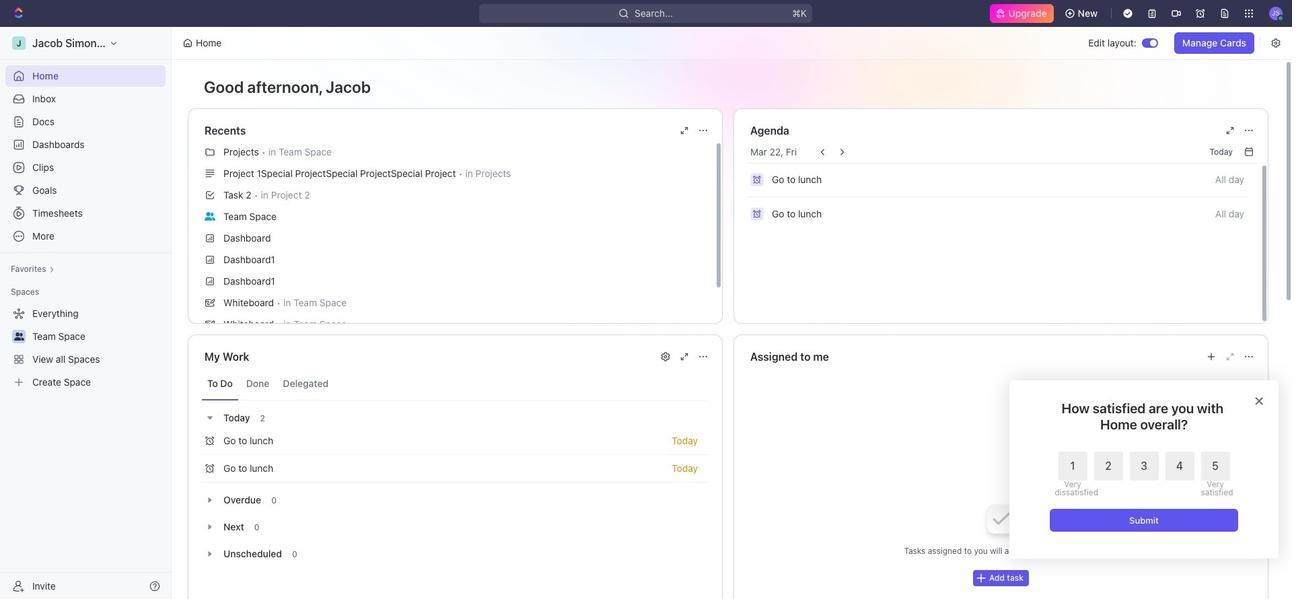 Task type: locate. For each thing, give the bounding box(es) containing it.
tree inside sidebar navigation
[[5, 303, 166, 393]]

jacob simon's workspace, , element
[[12, 36, 26, 50]]

tree
[[5, 303, 166, 393]]

dialog
[[1010, 380, 1279, 559]]

option group
[[1056, 452, 1231, 497]]



Task type: describe. For each thing, give the bounding box(es) containing it.
sidebar navigation
[[0, 27, 174, 599]]

user group image
[[14, 333, 24, 341]]



Task type: vqa. For each thing, say whether or not it's contained in the screenshot.
tree
yes



